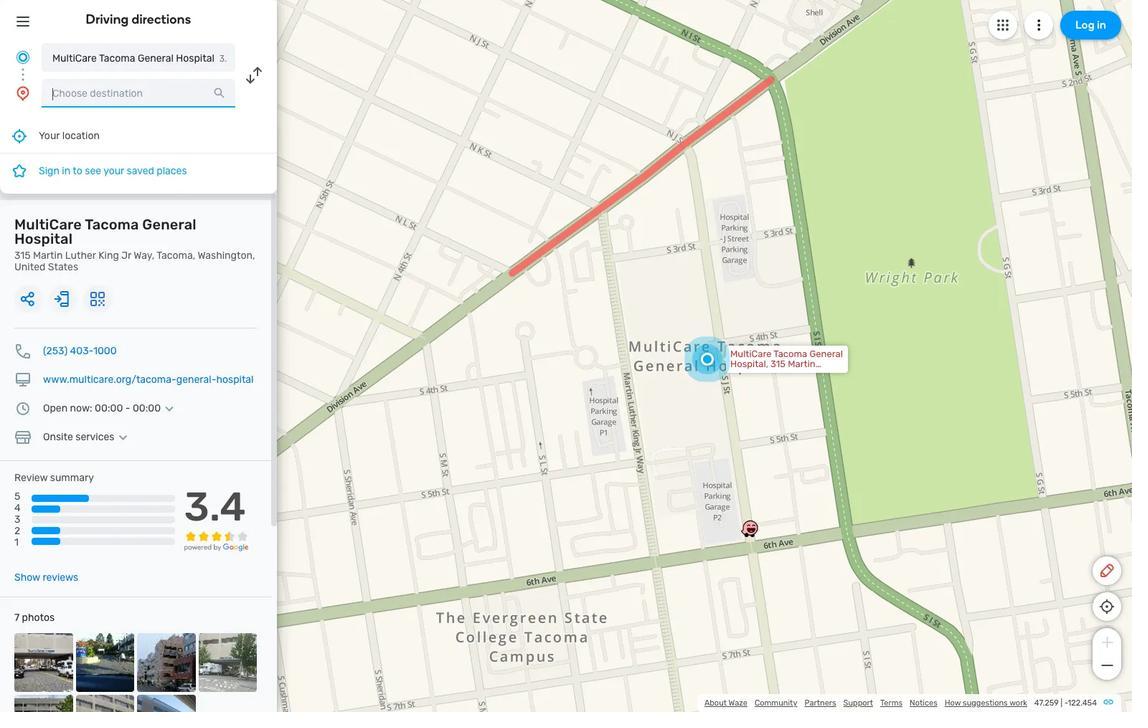 Task type: describe. For each thing, give the bounding box(es) containing it.
hospital
[[216, 374, 254, 386]]

community
[[755, 699, 798, 709]]

image 4 of multicare tacoma general hospital, tacoma image
[[199, 634, 257, 692]]

way,
[[134, 250, 154, 262]]

chevron down image for open now: 00:00 - 00:00
[[161, 403, 178, 415]]

4
[[14, 503, 21, 515]]

general-
[[176, 374, 216, 386]]

7 photos
[[14, 612, 55, 625]]

luther
[[65, 250, 96, 262]]

support link
[[844, 699, 874, 709]]

3.4
[[184, 484, 246, 531]]

image 2 of multicare tacoma general hospital, tacoma image
[[76, 634, 134, 692]]

services
[[76, 431, 114, 444]]

0 horizontal spatial -
[[125, 403, 130, 415]]

image 7 of multicare tacoma general hospital, tacoma image
[[137, 695, 196, 713]]

states
[[48, 261, 78, 274]]

terms
[[881, 699, 903, 709]]

www.multicare.org/tacoma-general-hospital
[[43, 374, 254, 386]]

jr
[[121, 250, 131, 262]]

pencil image
[[1099, 563, 1116, 580]]

multicare tacoma general hospital button
[[42, 43, 235, 72]]

122.454
[[1069, 699, 1098, 709]]

onsite services
[[43, 431, 114, 444]]

www.multicare.org/tacoma-
[[43, 374, 176, 386]]

www.multicare.org/tacoma-general-hospital link
[[43, 374, 254, 386]]

403-
[[70, 345, 93, 358]]

onsite services button
[[43, 431, 132, 444]]

summary
[[50, 472, 94, 485]]

united
[[14, 261, 45, 274]]

location image
[[14, 85, 32, 102]]

general for multicare tacoma general hospital
[[138, 52, 174, 65]]

link image
[[1103, 697, 1115, 709]]

7
[[14, 612, 20, 625]]

about waze link
[[705, 699, 748, 709]]

notices link
[[910, 699, 938, 709]]

waze
[[729, 699, 748, 709]]

1 horizontal spatial -
[[1065, 699, 1069, 709]]

how
[[945, 699, 962, 709]]

show
[[14, 572, 40, 584]]

store image
[[14, 429, 32, 447]]

partners link
[[805, 699, 837, 709]]

tacoma for multicare tacoma general hospital
[[99, 52, 135, 65]]

tacoma,
[[157, 250, 195, 262]]

now:
[[70, 403, 92, 415]]

partners
[[805, 699, 837, 709]]

hospital for multicare tacoma general hospital 315 martin luther king jr way, tacoma, washington, united states
[[14, 230, 73, 248]]

onsite
[[43, 431, 73, 444]]

zoom out image
[[1099, 658, 1117, 675]]

5 4 3 2 1
[[14, 491, 21, 550]]

2
[[14, 526, 20, 538]]

open now: 00:00 - 00:00
[[43, 403, 161, 415]]

Choose destination text field
[[42, 79, 235, 108]]

support
[[844, 699, 874, 709]]

315
[[14, 250, 30, 262]]

1
[[14, 537, 19, 550]]



Task type: locate. For each thing, give the bounding box(es) containing it.
multicare tacoma general hospital 315 martin luther king jr way, tacoma, washington, united states
[[14, 216, 255, 274]]

multicare
[[52, 52, 97, 65], [14, 216, 82, 233]]

00:00
[[95, 403, 123, 415], [133, 403, 161, 415]]

00:00 down www.multicare.org/tacoma-general-hospital link
[[133, 403, 161, 415]]

1 vertical spatial general
[[142, 216, 197, 233]]

king
[[98, 250, 119, 262]]

community link
[[755, 699, 798, 709]]

1 vertical spatial -
[[1065, 699, 1069, 709]]

-
[[125, 403, 130, 415], [1065, 699, 1069, 709]]

(253) 403-1000 link
[[43, 345, 117, 358]]

terms link
[[881, 699, 903, 709]]

directions
[[132, 11, 191, 27]]

0 horizontal spatial chevron down image
[[114, 432, 132, 444]]

tacoma inside button
[[99, 52, 135, 65]]

multicare down driving
[[52, 52, 97, 65]]

2 00:00 from the left
[[133, 403, 161, 415]]

review summary
[[14, 472, 94, 485]]

hospital
[[176, 52, 215, 65], [14, 230, 73, 248]]

general for multicare tacoma general hospital 315 martin luther king jr way, tacoma, washington, united states
[[142, 216, 197, 233]]

reviews
[[43, 572, 78, 584]]

image 5 of multicare tacoma general hospital, tacoma image
[[14, 695, 73, 713]]

tacoma up king
[[85, 216, 139, 233]]

multicare tacoma general hospital
[[52, 52, 215, 65]]

multicare inside button
[[52, 52, 97, 65]]

- right |
[[1065, 699, 1069, 709]]

chevron down image down www.multicare.org/tacoma-general-hospital link
[[161, 403, 178, 415]]

general inside multicare tacoma general hospital 315 martin luther king jr way, tacoma, washington, united states
[[142, 216, 197, 233]]

multicare up martin
[[14, 216, 82, 233]]

0 vertical spatial general
[[138, 52, 174, 65]]

0 vertical spatial tacoma
[[99, 52, 135, 65]]

image 6 of multicare tacoma general hospital, tacoma image
[[76, 695, 134, 713]]

- down the www.multicare.org/tacoma-
[[125, 403, 130, 415]]

hospital inside button
[[176, 52, 215, 65]]

0 horizontal spatial 00:00
[[95, 403, 123, 415]]

0 vertical spatial chevron down image
[[161, 403, 178, 415]]

chevron down image for onsite services
[[114, 432, 132, 444]]

open now: 00:00 - 00:00 button
[[43, 403, 178, 415]]

00:00 right now: at left bottom
[[95, 403, 123, 415]]

review
[[14, 472, 48, 485]]

general up the tacoma,
[[142, 216, 197, 233]]

0 vertical spatial multicare
[[52, 52, 97, 65]]

multicare inside multicare tacoma general hospital 315 martin luther king jr way, tacoma, washington, united states
[[14, 216, 82, 233]]

0 vertical spatial -
[[125, 403, 130, 415]]

chevron down image down open now: 00:00 - 00:00 button
[[114, 432, 132, 444]]

suggestions
[[963, 699, 1008, 709]]

chevron down image inside onsite services button
[[114, 432, 132, 444]]

about
[[705, 699, 727, 709]]

1 vertical spatial hospital
[[14, 230, 73, 248]]

(253)
[[43, 345, 68, 358]]

computer image
[[14, 372, 32, 389]]

hospital for multicare tacoma general hospital
[[176, 52, 215, 65]]

1 00:00 from the left
[[95, 403, 123, 415]]

1 vertical spatial chevron down image
[[114, 432, 132, 444]]

multicare for multicare tacoma general hospital 315 martin luther king jr way, tacoma, washington, united states
[[14, 216, 82, 233]]

washington,
[[198, 250, 255, 262]]

0 horizontal spatial hospital
[[14, 230, 73, 248]]

current location image
[[14, 49, 32, 66]]

5
[[14, 491, 20, 503]]

image 1 of multicare tacoma general hospital, tacoma image
[[14, 634, 73, 692]]

show reviews
[[14, 572, 78, 584]]

(253) 403-1000
[[43, 345, 117, 358]]

3
[[14, 514, 20, 526]]

1 horizontal spatial hospital
[[176, 52, 215, 65]]

list box
[[0, 119, 277, 194]]

star image
[[11, 162, 28, 179]]

hospital up martin
[[14, 230, 73, 248]]

multicare for multicare tacoma general hospital
[[52, 52, 97, 65]]

open
[[43, 403, 68, 415]]

hospital down directions
[[176, 52, 215, 65]]

notices
[[910, 699, 938, 709]]

zoom in image
[[1099, 635, 1117, 652]]

driving directions
[[86, 11, 191, 27]]

recenter image
[[11, 127, 28, 145]]

tacoma for multicare tacoma general hospital 315 martin luther king jr way, tacoma, washington, united states
[[85, 216, 139, 233]]

1 horizontal spatial chevron down image
[[161, 403, 178, 415]]

chevron down image
[[161, 403, 178, 415], [114, 432, 132, 444]]

how suggestions work link
[[945, 699, 1028, 709]]

about waze community partners support terms notices how suggestions work 47.259 | -122.454
[[705, 699, 1098, 709]]

1 vertical spatial tacoma
[[85, 216, 139, 233]]

1000
[[93, 345, 117, 358]]

tacoma
[[99, 52, 135, 65], [85, 216, 139, 233]]

|
[[1061, 699, 1063, 709]]

general inside multicare tacoma general hospital button
[[138, 52, 174, 65]]

photos
[[22, 612, 55, 625]]

martin
[[33, 250, 63, 262]]

work
[[1010, 699, 1028, 709]]

hospital inside multicare tacoma general hospital 315 martin luther king jr way, tacoma, washington, united states
[[14, 230, 73, 248]]

1 horizontal spatial 00:00
[[133, 403, 161, 415]]

tacoma inside multicare tacoma general hospital 315 martin luther king jr way, tacoma, washington, united states
[[85, 216, 139, 233]]

general up choose destination text field
[[138, 52, 174, 65]]

0 vertical spatial hospital
[[176, 52, 215, 65]]

driving
[[86, 11, 129, 27]]

47.259
[[1035, 699, 1059, 709]]

call image
[[14, 343, 32, 360]]

1 vertical spatial multicare
[[14, 216, 82, 233]]

image 3 of multicare tacoma general hospital, tacoma image
[[137, 634, 196, 692]]

clock image
[[14, 401, 32, 418]]

general
[[138, 52, 174, 65], [142, 216, 197, 233]]

tacoma down driving
[[99, 52, 135, 65]]

chevron down image inside open now: 00:00 - 00:00 button
[[161, 403, 178, 415]]



Task type: vqa. For each thing, say whether or not it's contained in the screenshot.
the Corporate
no



